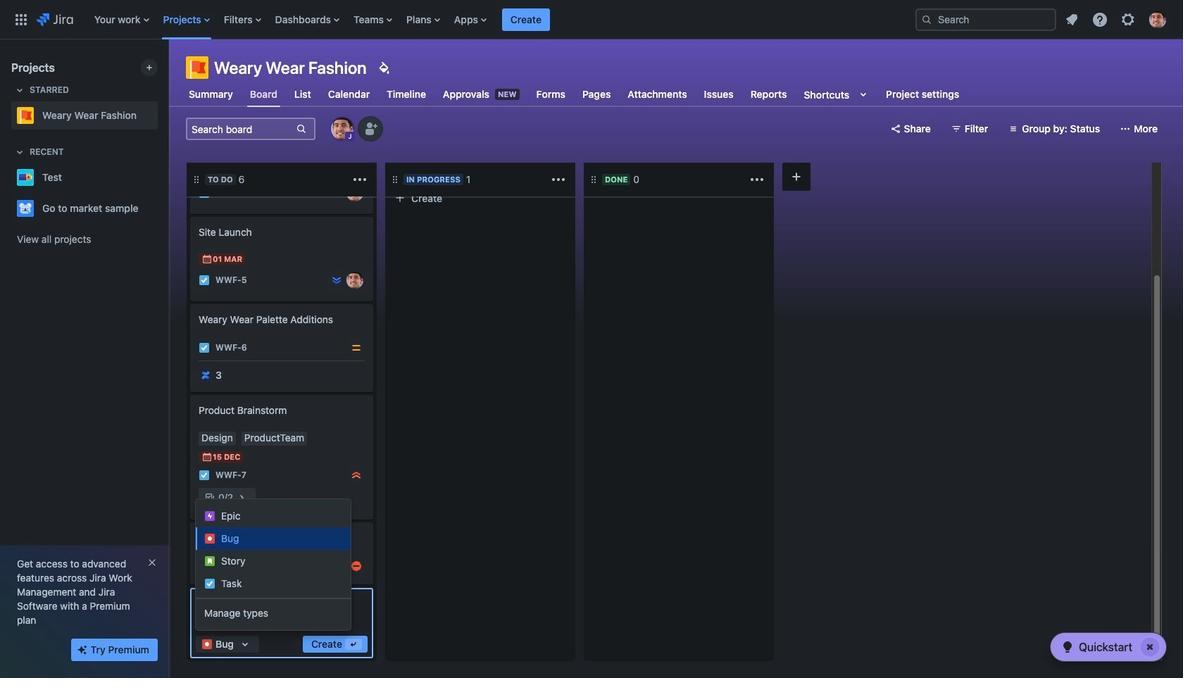 Task type: locate. For each thing, give the bounding box(es) containing it.
1 vertical spatial james peterson image
[[347, 272, 364, 289]]

your profile and settings image
[[1150, 11, 1167, 28]]

column actions menu image
[[352, 171, 368, 188]]

None search field
[[916, 8, 1057, 31]]

jira image
[[37, 11, 73, 28], [37, 11, 73, 28]]

settings image
[[1120, 11, 1137, 28]]

0 vertical spatial james peterson image
[[347, 185, 364, 201]]

0 vertical spatial create image
[[182, 207, 199, 224]]

2 vertical spatial create image
[[182, 513, 199, 530]]

Search field
[[916, 8, 1057, 31]]

james peterson image right lowest image at the top
[[347, 272, 364, 289]]

create column image
[[788, 168, 805, 185]]

3 create image from the top
[[182, 513, 199, 530]]

0 vertical spatial task image
[[199, 275, 210, 286]]

highest image for third task image from the top of the page
[[351, 470, 362, 481]]

0 horizontal spatial column actions menu image
[[550, 171, 567, 188]]

collapse recent projects image
[[11, 144, 28, 161]]

tab list
[[178, 82, 971, 107]]

appswitcher icon image
[[13, 11, 30, 28]]

2 vertical spatial task image
[[199, 470, 210, 481]]

create image
[[182, 207, 199, 224], [182, 294, 199, 311], [182, 513, 199, 530]]

Search board text field
[[187, 119, 294, 139]]

0 vertical spatial task image
[[397, 156, 409, 168]]

1 horizontal spatial column actions menu image
[[749, 171, 766, 188]]

1 james peterson image from the top
[[347, 185, 364, 201]]

column actions menu image
[[550, 171, 567, 188], [749, 171, 766, 188]]

1 vertical spatial create image
[[182, 294, 199, 311]]

list item
[[502, 0, 550, 39]]

1 horizontal spatial list
[[1060, 7, 1175, 32]]

search image
[[921, 14, 933, 25]]

highest image
[[530, 156, 541, 168], [351, 470, 362, 481]]

task image
[[199, 275, 210, 286], [199, 342, 210, 354], [199, 470, 210, 481]]

create image for medium image
[[182, 294, 199, 311]]

close premium upgrade banner image
[[147, 557, 158, 569]]

add to starred image
[[154, 200, 170, 217]]

set project background image
[[375, 59, 392, 76]]

sidebar navigation image
[[154, 56, 185, 85]]

james peterson image for highest image
[[347, 185, 364, 201]]

1 create image from the top
[[182, 207, 199, 224]]

task image
[[397, 156, 409, 168], [199, 187, 210, 199], [199, 561, 210, 572]]

confluence image
[[200, 370, 211, 381]]

1 column actions menu image from the left
[[550, 171, 567, 188]]

1 vertical spatial task image
[[199, 342, 210, 354]]

What needs to be done? text field
[[196, 594, 368, 630]]

0 horizontal spatial highest image
[[351, 470, 362, 481]]

dismiss quickstart image
[[1139, 636, 1162, 659]]

due date: 29 november 2023 image
[[201, 166, 213, 178]]

notifications image
[[1064, 11, 1081, 28]]

2 create image from the top
[[182, 294, 199, 311]]

1 vertical spatial highest image
[[351, 470, 362, 481]]

james peterson image right highest image
[[347, 185, 364, 201]]

0 vertical spatial highest image
[[530, 156, 541, 168]]

list
[[87, 0, 905, 39], [1060, 7, 1175, 32]]

2 james peterson image from the top
[[347, 272, 364, 289]]

2 task image from the top
[[199, 342, 210, 354]]

banner
[[0, 0, 1183, 39]]

james peterson image
[[347, 185, 364, 201], [347, 272, 364, 289]]

0 horizontal spatial list
[[87, 0, 905, 39]]

create image for medium high icon
[[182, 513, 199, 530]]

1 horizontal spatial highest image
[[530, 156, 541, 168]]

due date: 15 december 2023 image
[[201, 452, 213, 463], [201, 452, 213, 463]]

due date: 01 march 2024 image
[[201, 254, 213, 265]]

due date: 01 march 2024 image
[[201, 254, 213, 265]]



Task type: describe. For each thing, give the bounding box(es) containing it.
confluence image
[[200, 370, 211, 381]]

create image
[[182, 385, 199, 402]]

3 task image from the top
[[199, 470, 210, 481]]

highest image for top task icon
[[530, 156, 541, 168]]

medium image
[[351, 342, 362, 354]]

due date: 29 november 2023 image
[[201, 166, 213, 178]]

remove from starred image
[[154, 107, 170, 124]]

2 vertical spatial task image
[[199, 561, 210, 572]]

highest image
[[331, 187, 342, 199]]

add people image
[[362, 120, 379, 137]]

2 column actions menu image from the left
[[749, 171, 766, 188]]

1 task image from the top
[[199, 275, 210, 286]]

james peterson image for lowest image at the top
[[347, 272, 364, 289]]

medium high image
[[351, 561, 362, 572]]

collapse starred projects image
[[11, 82, 28, 99]]

add to starred image
[[154, 169, 170, 186]]

check image
[[1059, 639, 1076, 656]]

lowest image
[[331, 275, 342, 286]]

create project image
[[144, 62, 155, 73]]

show subtasks image
[[233, 490, 250, 507]]

primary element
[[8, 0, 905, 39]]

1 vertical spatial task image
[[199, 187, 210, 199]]

help image
[[1092, 11, 1109, 28]]



Task type: vqa. For each thing, say whether or not it's contained in the screenshot.
Managed on the left bottom of page
no



